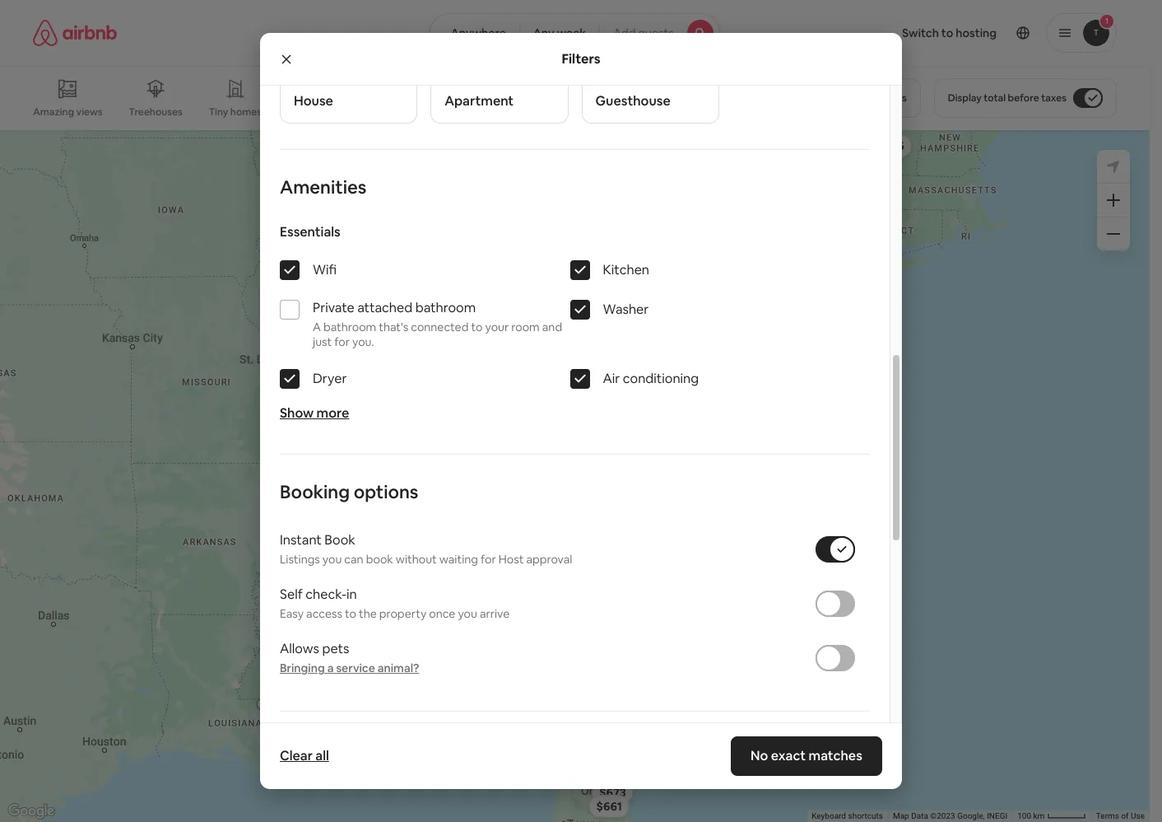 Task type: describe. For each thing, give the bounding box(es) containing it.
instant
[[280, 531, 322, 549]]

add
[[614, 26, 636, 40]]

a
[[313, 320, 321, 335]]

terms
[[1097, 811, 1120, 820]]

$3,386 button
[[680, 362, 732, 385]]

house button
[[280, 20, 418, 124]]

keyboard shortcuts button
[[812, 811, 884, 822]]

no exact matches
[[751, 747, 863, 764]]

total
[[984, 91, 1007, 105]]

inegi
[[988, 811, 1008, 820]]

for inside private attached bathroom a bathroom that's connected to your room and just for you.
[[335, 335, 350, 349]]

google image
[[4, 801, 58, 822]]

1 vertical spatial bathroom
[[324, 320, 377, 335]]

any
[[534, 26, 555, 40]]

attached
[[358, 299, 413, 316]]

once
[[429, 606, 456, 621]]

guests
[[639, 26, 674, 40]]

booking options
[[280, 480, 419, 503]]

display total before taxes button
[[935, 78, 1118, 118]]

any week button
[[520, 13, 601, 53]]

booking
[[280, 480, 350, 503]]

$673
[[599, 785, 626, 800]]

air conditioning
[[603, 370, 699, 387]]

private attached bathroom a bathroom that's connected to your room and just for you.
[[313, 299, 563, 349]]

matches
[[809, 747, 863, 764]]

arrive
[[480, 606, 510, 621]]

dryer
[[313, 370, 347, 387]]

windmills
[[289, 105, 334, 119]]

book
[[325, 531, 356, 549]]

self
[[280, 586, 303, 603]]

clear all button
[[272, 740, 338, 773]]

$1,056
[[869, 139, 904, 153]]

waiting
[[440, 552, 478, 567]]

amazing views
[[33, 105, 103, 118]]

options
[[354, 480, 419, 503]]

keyboard
[[812, 811, 847, 820]]

cabins
[[440, 105, 472, 119]]

list
[[574, 722, 589, 737]]

$661 button
[[589, 795, 630, 818]]

host
[[499, 552, 524, 567]]

just
[[313, 335, 332, 349]]

add guests
[[614, 26, 674, 40]]

guesthouse button
[[582, 20, 720, 124]]

$719 button
[[605, 444, 645, 467]]

book
[[366, 552, 393, 567]]

wifi
[[313, 261, 337, 279]]

allows pets bringing a service animal?
[[280, 640, 420, 676]]

bringing a service animal? button
[[280, 661, 420, 676]]

$3,386
[[687, 366, 724, 381]]

show for show more
[[280, 405, 314, 422]]

omg!
[[660, 105, 687, 119]]

you.
[[353, 335, 374, 349]]

show list
[[541, 722, 589, 737]]

zoom in image
[[1108, 194, 1121, 207]]

to inside self check-in easy access to the property once you arrive
[[345, 606, 357, 621]]

room
[[512, 320, 540, 335]]

any week
[[534, 26, 587, 40]]

map data ©2023 google, inegi
[[894, 811, 1008, 820]]

you inside self check-in easy access to the property once you arrive
[[458, 606, 478, 621]]

service
[[336, 661, 375, 676]]

domes
[[585, 105, 618, 119]]

profile element
[[740, 0, 1118, 66]]

amenities
[[280, 176, 367, 199]]

can
[[345, 552, 364, 567]]

$742
[[599, 388, 625, 403]]

$787 button
[[605, 445, 646, 468]]

map
[[894, 811, 910, 820]]

animal?
[[378, 661, 420, 676]]

homes
[[230, 105, 262, 119]]



Task type: vqa. For each thing, say whether or not it's contained in the screenshot.
$742 button
yes



Task type: locate. For each thing, give the bounding box(es) containing it.
terms of use
[[1097, 811, 1146, 820]]

easy
[[280, 606, 304, 621]]

to
[[472, 320, 483, 335], [345, 606, 357, 621]]

you down book
[[323, 552, 342, 567]]

km
[[1034, 811, 1046, 820]]

treehouses
[[129, 105, 183, 119]]

without
[[396, 552, 437, 567]]

bathroom down private at the left top of page
[[324, 320, 377, 335]]

kitchen
[[603, 261, 650, 279]]

exact
[[772, 747, 807, 764]]

you
[[323, 552, 342, 567], [458, 606, 478, 621]]

bathroom up connected
[[416, 299, 476, 316]]

before
[[1009, 91, 1040, 105]]

bringing
[[280, 661, 325, 676]]

use
[[1132, 811, 1146, 820]]

group inside filters dialog
[[260, 712, 890, 822]]

show inside button
[[541, 722, 571, 737]]

a
[[328, 661, 334, 676]]

pets
[[322, 640, 350, 657]]

zoom out image
[[1108, 227, 1121, 241]]

you right once
[[458, 606, 478, 621]]

©2023
[[931, 811, 956, 820]]

clear all
[[280, 747, 329, 764]]

more
[[317, 405, 349, 422]]

google,
[[958, 811, 986, 820]]

show list button
[[525, 710, 626, 749]]

show inside filters dialog
[[280, 405, 314, 422]]

no exact matches link
[[732, 736, 883, 776]]

shortcuts
[[849, 811, 884, 820]]

conditioning
[[623, 370, 699, 387]]

in
[[347, 586, 357, 603]]

0 horizontal spatial show
[[280, 405, 314, 422]]

1 horizontal spatial you
[[458, 606, 478, 621]]

tiny
[[209, 105, 228, 119]]

taxes
[[1042, 91, 1067, 105]]

listings
[[280, 552, 320, 567]]

keyboard shortcuts
[[812, 811, 884, 820]]

google map
showing 108 stays. region
[[0, 130, 1151, 822]]

show more
[[280, 405, 349, 422]]

terms of use link
[[1097, 811, 1146, 820]]

0 vertical spatial to
[[472, 320, 483, 335]]

1 horizontal spatial for
[[481, 552, 496, 567]]

show more button
[[280, 405, 349, 422]]

$742 button
[[592, 384, 633, 407]]

1 vertical spatial you
[[458, 606, 478, 621]]

group
[[33, 66, 868, 130], [260, 712, 890, 822]]

your
[[486, 320, 509, 335]]

to left the in the left bottom of the page
[[345, 606, 357, 621]]

washer
[[603, 301, 649, 318]]

show left list
[[541, 722, 571, 737]]

for left host
[[481, 552, 496, 567]]

anywhere
[[451, 26, 506, 40]]

check-
[[306, 586, 347, 603]]

all
[[316, 747, 329, 764]]

group containing amazing views
[[33, 66, 868, 130]]

apartment button
[[431, 20, 569, 124]]

0 horizontal spatial for
[[335, 335, 350, 349]]

show left more
[[280, 405, 314, 422]]

allows
[[280, 640, 319, 657]]

none search field containing anywhere
[[430, 13, 720, 53]]

0 horizontal spatial you
[[323, 552, 342, 567]]

1 vertical spatial for
[[481, 552, 496, 567]]

0 horizontal spatial to
[[345, 606, 357, 621]]

to inside private attached bathroom a bathroom that's connected to your room and just for you.
[[472, 320, 483, 335]]

0 horizontal spatial bathroom
[[324, 320, 377, 335]]

0 vertical spatial for
[[335, 335, 350, 349]]

1 horizontal spatial show
[[541, 722, 571, 737]]

100 km
[[1018, 811, 1048, 820]]

100 km button
[[1013, 810, 1092, 822]]

show for show list
[[541, 722, 571, 737]]

1 vertical spatial group
[[260, 712, 890, 822]]

connected
[[411, 320, 469, 335]]

views
[[76, 105, 103, 118]]

1 horizontal spatial bathroom
[[416, 299, 476, 316]]

self check-in easy access to the property once you arrive
[[280, 586, 510, 621]]

1 vertical spatial to
[[345, 606, 357, 621]]

and
[[543, 320, 563, 335]]

essentials
[[280, 223, 341, 241]]

0 vertical spatial group
[[33, 66, 868, 130]]

access
[[306, 606, 343, 621]]

to left the 'your'
[[472, 320, 483, 335]]

show
[[280, 405, 314, 422], [541, 722, 571, 737]]

data
[[912, 811, 929, 820]]

mansions
[[507, 105, 550, 119]]

private
[[313, 299, 355, 316]]

for inside instant book listings you can book without waiting for host approval
[[481, 552, 496, 567]]

0 vertical spatial bathroom
[[416, 299, 476, 316]]

for right just
[[335, 335, 350, 349]]

tiny homes
[[209, 105, 262, 119]]

no
[[751, 747, 769, 764]]

instant book listings you can book without waiting for host approval
[[280, 531, 573, 567]]

0 vertical spatial show
[[280, 405, 314, 422]]

apartment
[[445, 92, 514, 110]]

week
[[557, 26, 587, 40]]

that's
[[379, 320, 409, 335]]

1 horizontal spatial to
[[472, 320, 483, 335]]

house
[[294, 92, 333, 110]]

filters dialog
[[260, 0, 903, 822]]

approval
[[527, 552, 573, 567]]

$787
[[612, 449, 639, 464]]

0 vertical spatial you
[[323, 552, 342, 567]]

$1,056 button
[[862, 135, 912, 158]]

$673 button
[[592, 781, 634, 804]]

1 vertical spatial show
[[541, 722, 571, 737]]

guesthouse
[[596, 92, 671, 110]]

you inside instant book listings you can book without waiting for host approval
[[323, 552, 342, 567]]

$719
[[612, 448, 637, 463]]

for
[[335, 335, 350, 349], [481, 552, 496, 567]]

None search field
[[430, 13, 720, 53]]

amazing
[[33, 105, 74, 118]]

100
[[1018, 811, 1032, 820]]



